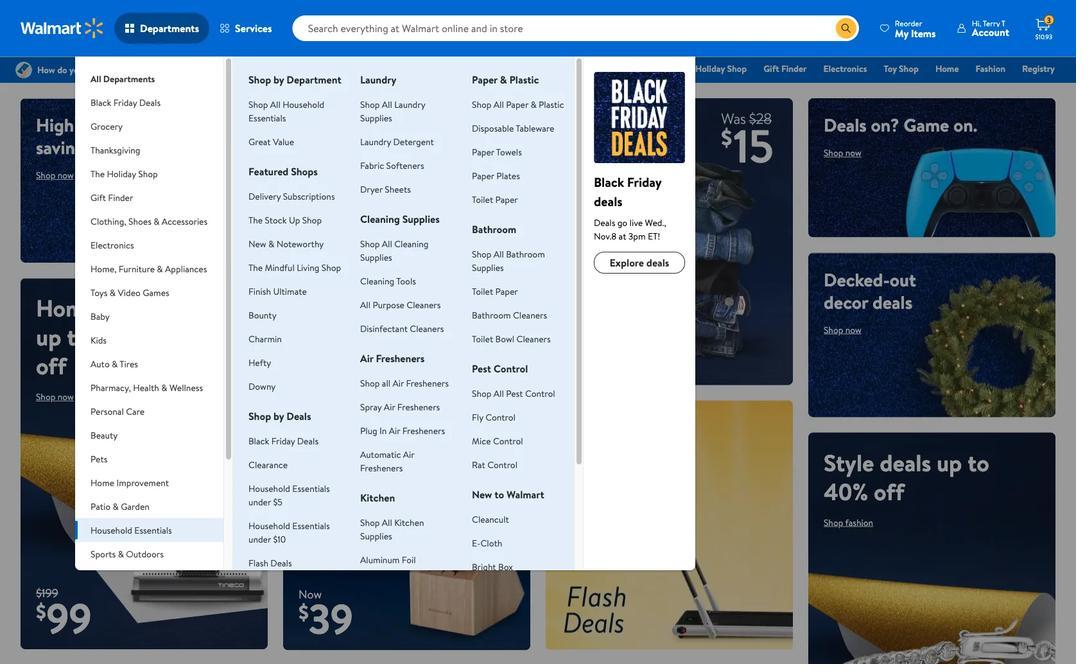 Task type: locate. For each thing, give the bounding box(es) containing it.
grocery & essentials link
[[509, 62, 600, 76]]

1 horizontal spatial up
[[562, 415, 584, 440]]

grocery inside dropdown button
[[91, 120, 123, 132]]

out
[[890, 267, 917, 292]]

shop all cleaning supplies link
[[361, 237, 429, 263]]

now down savings
[[58, 169, 74, 182]]

& inside pharmacy, health & wellness dropdown button
[[161, 381, 167, 394]]

grocery inside "link"
[[515, 62, 546, 75]]

reorder my items
[[896, 18, 937, 40]]

the holiday shop link
[[674, 62, 753, 76]]

all inside the shop all kitchen supplies
[[382, 516, 392, 529]]

1 vertical spatial toilet
[[472, 285, 494, 298]]

finder inside gift finder dropdown button
[[108, 191, 133, 204]]

& inside the auto & tires dropdown button
[[112, 358, 118, 370]]

0 horizontal spatial 40%
[[610, 415, 644, 440]]

bright box link
[[472, 561, 513, 573]]

paper up shop all paper & plastic link
[[472, 73, 498, 87]]

gift up clothing,
[[91, 191, 106, 204]]

all up laundry detergent link on the left top of page
[[382, 98, 392, 111]]

cleaning down dryer sheets link
[[361, 212, 400, 226]]

deals for style deals up to 40% off
[[880, 447, 932, 479]]

new down stock
[[249, 237, 266, 250]]

& inside the clothing, shoes & accessories dropdown button
[[154, 215, 160, 227]]

new to walmart
[[472, 488, 545, 502]]

air down plug in air fresheners
[[403, 448, 415, 461]]

0 vertical spatial black friday deals link
[[421, 62, 504, 76]]

all inside shop all laundry supplies
[[382, 98, 392, 111]]

gift
[[764, 62, 780, 75], [91, 191, 106, 204]]

0 vertical spatial finder
[[782, 62, 807, 75]]

finder left the electronics link
[[782, 62, 807, 75]]

0 vertical spatial new
[[249, 237, 266, 250]]

1 vertical spatial toilet paper link
[[472, 285, 518, 298]]

1 vertical spatial off
[[649, 415, 673, 440]]

& left party at the left bottom
[[153, 572, 159, 584]]

household up "$10" at the left bottom
[[249, 520, 290, 532]]

shop now for decked-out decor deals
[[824, 324, 862, 336]]

1 horizontal spatial $
[[299, 598, 309, 627]]

electronics inside dropdown button
[[91, 239, 134, 251]]

1 vertical spatial laundry
[[395, 98, 426, 111]]

up for style deals up to 40% off
[[937, 447, 963, 479]]

0 horizontal spatial pest
[[472, 362, 492, 376]]

$ inside now $ 39
[[299, 598, 309, 627]]

supplies inside shop all bathroom supplies
[[472, 261, 504, 274]]

finder for gift finder dropdown button
[[108, 191, 133, 204]]

2 horizontal spatial black friday deals
[[427, 62, 498, 75]]

shop now link for high tech gifts, huge savings
[[36, 169, 74, 182]]

2 horizontal spatial off
[[875, 476, 905, 508]]

party
[[161, 572, 182, 584]]

2 vertical spatial cleaning
[[361, 275, 395, 287]]

shop now for home deals are served
[[299, 449, 337, 461]]

& down stock
[[269, 237, 275, 250]]

are
[[395, 415, 419, 440]]

0 vertical spatial the holiday shop
[[679, 62, 747, 75]]

0 vertical spatial departments
[[140, 21, 199, 35]]

household inside household essentials under $5
[[249, 482, 290, 495]]

1 horizontal spatial electronics
[[824, 62, 868, 75]]

0 vertical spatial by
[[274, 73, 284, 87]]

all up disposable
[[494, 98, 504, 111]]

& inside patio & garden dropdown button
[[113, 500, 119, 513]]

1 vertical spatial gift
[[91, 191, 106, 204]]

1 horizontal spatial gift
[[764, 62, 780, 75]]

toilet paper for 1st toilet paper "link" from the bottom
[[472, 285, 518, 298]]

fashion
[[846, 516, 874, 529]]

$ inside $199 $ 99
[[36, 597, 46, 626]]

2 by from the top
[[274, 409, 284, 423]]

debit
[[979, 80, 1001, 93]]

1 vertical spatial finder
[[108, 191, 133, 204]]

household inside dropdown button
[[91, 524, 132, 537]]

0 vertical spatial toilet
[[472, 193, 494, 206]]

1 vertical spatial black friday deals link
[[249, 435, 319, 447]]

gift for gift finder dropdown button
[[91, 191, 106, 204]]

0 vertical spatial toilet paper link
[[472, 193, 518, 206]]

delivery subscriptions
[[249, 190, 335, 202]]

black friday deals for grocery & essentials
[[427, 62, 498, 75]]

up left the gear
[[562, 415, 584, 440]]

2 vertical spatial off
[[875, 476, 905, 508]]

2 toilet paper from the top
[[472, 285, 518, 298]]

hi,
[[973, 18, 982, 29]]

cleaning down cleaning supplies
[[395, 237, 429, 250]]

1 horizontal spatial finder
[[782, 62, 807, 75]]

electronics for electronics dropdown button
[[91, 239, 134, 251]]

1 vertical spatial kitchen
[[395, 516, 424, 529]]

high
[[36, 112, 74, 138]]

2 toilet paper link from the top
[[472, 285, 518, 298]]

to inside home deals up to 30% off
[[67, 321, 89, 353]]

paper down disposable
[[472, 146, 495, 158]]

0 horizontal spatial new
[[249, 237, 266, 250]]

essentials up household essentials under $10 link
[[293, 482, 330, 495]]

ultimate
[[273, 285, 307, 298]]

0 horizontal spatial electronics
[[91, 239, 134, 251]]

$10
[[273, 533, 286, 546]]

2 vertical spatial laundry
[[361, 135, 391, 148]]

home up kids
[[36, 292, 97, 324]]

air fresheners
[[361, 351, 425, 366]]

1 vertical spatial up
[[937, 447, 963, 479]]

1 under from the top
[[249, 496, 271, 508]]

household for household essentials under $10
[[249, 520, 290, 532]]

1 vertical spatial up
[[562, 415, 584, 440]]

deals up grocery dropdown button
[[139, 96, 161, 109]]

cleaning inside shop all cleaning supplies
[[395, 237, 429, 250]]

0 vertical spatial under
[[249, 496, 271, 508]]

1 horizontal spatial up
[[937, 447, 963, 479]]

3
[[1048, 15, 1052, 26]]

shop now link
[[824, 147, 862, 159], [36, 169, 74, 182], [824, 324, 862, 336], [36, 391, 74, 403], [299, 449, 337, 461], [562, 471, 599, 484]]

services button
[[210, 13, 282, 44]]

gift finder inside dropdown button
[[91, 191, 133, 204]]

finder inside gift finder link
[[782, 62, 807, 75]]

the holiday shop for the holiday shop link
[[679, 62, 747, 75]]

the for the holiday shop dropdown button
[[91, 167, 105, 180]]

up
[[289, 214, 300, 226], [562, 415, 584, 440]]

home for home improvement
[[91, 476, 114, 489]]

automatic air fresheners link
[[361, 448, 415, 474]]

0 vertical spatial electronics
[[824, 62, 868, 75]]

& inside home, furniture & appliances dropdown button
[[157, 262, 163, 275]]

holiday for the holiday shop dropdown button
[[107, 167, 136, 180]]

deals up nov.8
[[594, 216, 616, 229]]

$199
[[36, 585, 58, 601]]

all for paper & plastic
[[494, 98, 504, 111]]

0 horizontal spatial grocery
[[91, 120, 123, 132]]

& inside 'toys & video games' dropdown button
[[110, 286, 116, 299]]

living
[[297, 261, 320, 274]]

mice control link
[[472, 435, 523, 447]]

0 vertical spatial grocery
[[515, 62, 546, 75]]

save big!
[[299, 280, 457, 337]]

essentials up great value
[[249, 111, 286, 124]]

friday inside dropdown button
[[114, 96, 137, 109]]

1 vertical spatial departments
[[103, 72, 155, 85]]

kitchen up the shop all kitchen supplies
[[361, 491, 395, 505]]

department
[[287, 73, 342, 87]]

improvement
[[117, 476, 169, 489]]

1 vertical spatial by
[[274, 409, 284, 423]]

1 vertical spatial pest
[[506, 387, 523, 400]]

the inside the holiday shop link
[[679, 62, 694, 75]]

grocery up savings
[[91, 120, 123, 132]]

1 horizontal spatial 40%
[[824, 476, 869, 508]]

home up one
[[936, 62, 960, 75]]

friday inside black friday deals deals go live wed., nov.8 at 3pm et!
[[628, 173, 662, 191]]

bathroom up bowl
[[472, 309, 511, 321]]

games
[[143, 286, 169, 299]]

0 vertical spatial thanksgiving
[[611, 62, 663, 75]]

the left "mindful"
[[249, 261, 263, 274]]

1 horizontal spatial grocery
[[515, 62, 546, 75]]

essentials down household essentials under $5 link
[[293, 520, 330, 532]]

laundry up detergent
[[395, 98, 426, 111]]

shops
[[291, 164, 318, 179]]

shop now for high tech gifts, huge savings
[[36, 169, 74, 182]]

supplies up aluminum
[[361, 530, 392, 542]]

toilet paper link up bathroom cleaners
[[472, 285, 518, 298]]

2 under from the top
[[249, 533, 271, 546]]

1 horizontal spatial off
[[649, 415, 673, 440]]

up right stock
[[289, 214, 300, 226]]

0 vertical spatial cleaning
[[361, 212, 400, 226]]

kitchen
[[361, 491, 395, 505], [395, 516, 424, 529]]

home left plug
[[299, 415, 346, 440]]

control right rat
[[488, 458, 518, 471]]

all for shop by department
[[270, 98, 281, 111]]

deals left on?
[[824, 112, 867, 138]]

0 horizontal spatial thanksgiving
[[91, 144, 140, 156]]

1 vertical spatial cleaning
[[395, 237, 429, 250]]

0 horizontal spatial black friday deals
[[91, 96, 161, 109]]

0 vertical spatial toilet paper
[[472, 193, 518, 206]]

t
[[1002, 18, 1006, 29]]

deals inside dropdown button
[[139, 96, 161, 109]]

clothing, shoes & accessories
[[91, 215, 208, 227]]

0 horizontal spatial gift finder
[[91, 191, 133, 204]]

holiday inside dropdown button
[[107, 167, 136, 180]]

1 vertical spatial grocery
[[91, 120, 123, 132]]

household essentials image
[[594, 72, 686, 163]]

account
[[973, 25, 1010, 39]]

all up bathroom cleaners
[[494, 248, 504, 260]]

& right toys
[[110, 286, 116, 299]]

thanksgiving inside thanksgiving dropdown button
[[91, 144, 140, 156]]

toilet paper up bathroom cleaners
[[472, 285, 518, 298]]

bathroom inside shop all bathroom supplies
[[506, 248, 545, 260]]

baby
[[91, 310, 110, 323]]

1 horizontal spatial thanksgiving
[[611, 62, 663, 75]]

black friday deals
[[427, 62, 498, 75], [91, 96, 161, 109], [249, 435, 319, 447]]

up inside style deals up to 40% off
[[937, 447, 963, 479]]

cleaners up toilet bowl cleaners link
[[513, 309, 548, 321]]

under for household essentials under $5
[[249, 496, 271, 508]]

control right "fly"
[[486, 411, 516, 423]]

toilet left bowl
[[472, 333, 494, 345]]

the for the stock up shop "link"
[[249, 214, 263, 226]]

home for home
[[936, 62, 960, 75]]

pest down the pest control
[[506, 387, 523, 400]]

to inside style deals up to 40% off
[[968, 447, 990, 479]]

Search search field
[[293, 15, 860, 41]]

the stock up shop
[[249, 214, 322, 226]]

now for deals on? game on.
[[846, 147, 862, 159]]

essentials inside "link"
[[556, 62, 595, 75]]

off inside home deals up to 30% off
[[36, 350, 67, 382]]

pest up the shop all pest control link
[[472, 362, 492, 376]]

paper up the disposable tableware
[[506, 98, 529, 111]]

high tech gifts, huge savings
[[36, 112, 202, 160]]

shoes
[[129, 215, 152, 227]]

shop all kitchen supplies link
[[361, 516, 424, 542]]

toilet paper down paper plates link
[[472, 193, 518, 206]]

seasonal decor & party supplies
[[91, 572, 182, 598]]

1 horizontal spatial new
[[472, 488, 492, 502]]

essentials inside household essentials under $5
[[293, 482, 330, 495]]

air inside automatic air fresheners
[[403, 448, 415, 461]]

off inside style deals up to 40% off
[[875, 476, 905, 508]]

0 vertical spatial black friday deals
[[427, 62, 498, 75]]

1 vertical spatial the holiday shop
[[91, 167, 158, 180]]

under left "$10" at the left bottom
[[249, 533, 271, 546]]

all
[[382, 377, 391, 389]]

supplies down seasonal
[[91, 585, 123, 598]]

1 vertical spatial black friday deals
[[91, 96, 161, 109]]

grocery up shop all paper & plastic
[[515, 62, 546, 75]]

laundry up shop all laundry supplies
[[361, 73, 397, 87]]

1 horizontal spatial black friday deals
[[249, 435, 319, 447]]

black friday deals link for clearance
[[249, 435, 319, 447]]

household up $5
[[249, 482, 290, 495]]

0 horizontal spatial off
[[36, 350, 67, 382]]

home inside dropdown button
[[91, 476, 114, 489]]

under inside household essentials under $10
[[249, 533, 271, 546]]

supplies up bathroom cleaners
[[472, 261, 504, 274]]

thanksgiving for thanksgiving dropdown button
[[91, 144, 140, 156]]

essentials inside household essentials under $10
[[293, 520, 330, 532]]

shop all pest control
[[472, 387, 556, 400]]

delivery
[[249, 190, 281, 202]]

household down shop by department
[[283, 98, 325, 111]]

0 vertical spatial gift finder
[[764, 62, 807, 75]]

1 horizontal spatial gift finder
[[764, 62, 807, 75]]

kitchen inside the shop all kitchen supplies
[[395, 516, 424, 529]]

1 vertical spatial gift finder
[[91, 191, 133, 204]]

automatic
[[361, 448, 401, 461]]

shop by department
[[249, 73, 342, 87]]

personal care
[[91, 405, 145, 418]]

all left the "purpose"
[[361, 298, 371, 311]]

supplies inside shop all cleaning supplies
[[361, 251, 392, 263]]

gift inside gift finder link
[[764, 62, 780, 75]]

now down sports
[[583, 471, 599, 484]]

great value
[[249, 135, 294, 148]]

0 vertical spatial laundry
[[361, 73, 397, 87]]

disinfectant
[[361, 322, 408, 335]]

1 toilet paper from the top
[[472, 193, 518, 206]]

all down shop by department
[[270, 98, 281, 111]]

all down cleaning supplies
[[382, 237, 392, 250]]

2 vertical spatial black friday deals
[[249, 435, 319, 447]]

up inside up to 40% off sports gear
[[562, 415, 584, 440]]

$10.93
[[1036, 32, 1053, 41]]

electronics down clothing,
[[91, 239, 134, 251]]

the mindful living shop
[[249, 261, 341, 274]]

gift right the holiday shop link
[[764, 62, 780, 75]]

0 vertical spatial 40%
[[610, 415, 644, 440]]

shop inside shop all household essentials
[[249, 98, 268, 111]]

household inside shop all household essentials
[[283, 98, 325, 111]]

1 horizontal spatial pest
[[506, 387, 523, 400]]

toilet paper
[[472, 193, 518, 206], [472, 285, 518, 298]]

finder up clothing,
[[108, 191, 133, 204]]

deals inside home deals up to 30% off
[[102, 292, 154, 324]]

toilet up bathroom cleaners
[[472, 285, 494, 298]]

1 vertical spatial electronics
[[91, 239, 134, 251]]

home inside home deals up to 30% off
[[36, 292, 97, 324]]

1 horizontal spatial holiday
[[696, 62, 725, 75]]

fly control
[[472, 411, 516, 423]]

1 vertical spatial thanksgiving
[[91, 144, 140, 156]]

hefty
[[249, 356, 271, 369]]

hi, terry t account
[[973, 18, 1010, 39]]

toys
[[91, 286, 108, 299]]

shop by deals
[[249, 409, 311, 423]]

1 vertical spatial new
[[472, 488, 492, 502]]

friday for black friday deals link corresponding to clearance
[[272, 435, 295, 447]]

kitchen up foil
[[395, 516, 424, 529]]

gift inside gift finder dropdown button
[[91, 191, 106, 204]]

all for cleaning supplies
[[382, 237, 392, 250]]

control for pest control
[[494, 362, 528, 376]]

deals inside black friday deals deals go live wed., nov.8 at 3pm et!
[[594, 192, 623, 210]]

off inside up to 40% off sports gear
[[649, 415, 673, 440]]

disinfectant cleaners link
[[361, 322, 444, 335]]

all inside shop all bathroom supplies
[[494, 248, 504, 260]]

now left automatic
[[320, 449, 337, 461]]

shop now link for up to 40% off sports gear
[[562, 471, 599, 484]]

bathroom up bathroom cleaners
[[506, 248, 545, 260]]

& inside 'seasonal decor & party supplies'
[[153, 572, 159, 584]]

40% inside up to 40% off sports gear
[[610, 415, 644, 440]]

supplies for kitchen
[[361, 530, 392, 542]]

all for pest control
[[494, 387, 504, 400]]

bathroom for bathroom
[[472, 222, 517, 236]]

now for decked-out decor deals
[[846, 324, 862, 336]]

dryer
[[361, 183, 383, 195]]

2 vertical spatial bathroom
[[472, 309, 511, 321]]

Walmart Site-Wide search field
[[293, 15, 860, 41]]

plastic
[[510, 73, 539, 87], [539, 98, 564, 111]]

e-cloth
[[472, 537, 503, 549]]

all inside shop all cleaning supplies
[[382, 237, 392, 250]]

1 toilet from the top
[[472, 193, 494, 206]]

on.
[[954, 112, 978, 138]]

toilet bowl cleaners
[[472, 333, 551, 345]]

0 horizontal spatial finder
[[108, 191, 133, 204]]

now for up to 40% off sports gear
[[583, 471, 599, 484]]

up inside home deals up to 30% off
[[36, 321, 61, 353]]

0 vertical spatial off
[[36, 350, 67, 382]]

household essentials under $10 link
[[249, 520, 330, 546]]

0 vertical spatial holiday
[[696, 62, 725, 75]]

essentials for household essentials under $5
[[293, 482, 330, 495]]

& right the paper & plastic
[[548, 62, 554, 75]]

0 vertical spatial up
[[289, 214, 300, 226]]

all up the tech
[[91, 72, 101, 85]]

toilet
[[472, 193, 494, 206], [472, 285, 494, 298], [472, 333, 494, 345]]

thanksgiving inside 'thanksgiving' "link"
[[611, 62, 663, 75]]

deals for explore deals
[[647, 256, 670, 270]]

the holiday shop inside dropdown button
[[91, 167, 158, 180]]

0 horizontal spatial black friday deals link
[[249, 435, 319, 447]]

personal
[[91, 405, 124, 418]]

1 horizontal spatial the holiday shop
[[679, 62, 747, 75]]

1 vertical spatial holiday
[[107, 167, 136, 180]]

black friday deals button
[[75, 91, 224, 114]]

health
[[133, 381, 159, 394]]

& right shoes
[[154, 215, 160, 227]]

bathroom up shop all bathroom supplies
[[472, 222, 517, 236]]

shop inside shop all cleaning supplies
[[361, 237, 380, 250]]

0 horizontal spatial up
[[289, 214, 300, 226]]

gift finder up clothing,
[[91, 191, 133, 204]]

shop inside shop all bathroom supplies
[[472, 248, 492, 260]]

tools
[[397, 275, 416, 287]]

2 vertical spatial toilet
[[472, 333, 494, 345]]

essentials inside dropdown button
[[135, 524, 172, 537]]

explore deals
[[610, 256, 670, 270]]

foil
[[402, 554, 416, 566]]

household inside household essentials under $10
[[249, 520, 290, 532]]

supplies inside 'seasonal decor & party supplies'
[[91, 585, 123, 598]]

the down savings
[[91, 167, 105, 180]]

fabric softeners
[[361, 159, 424, 172]]

0 vertical spatial gift
[[764, 62, 780, 75]]

essentials down patio & garden dropdown button
[[135, 524, 172, 537]]

1 vertical spatial plastic
[[539, 98, 564, 111]]

supplies inside the shop all kitchen supplies
[[361, 530, 392, 542]]

toilet paper link down paper plates link
[[472, 193, 518, 206]]

control up shop all pest control
[[494, 362, 528, 376]]

all inside shop all household essentials
[[270, 98, 281, 111]]

electronics down search icon
[[824, 62, 868, 75]]

0 horizontal spatial gift
[[91, 191, 106, 204]]

gift finder for gift finder dropdown button
[[91, 191, 133, 204]]

shop inside dropdown button
[[138, 167, 158, 180]]

under inside household essentials under $5
[[249, 496, 271, 508]]

fresheners down automatic
[[361, 462, 403, 474]]

$ for 39
[[299, 598, 309, 627]]

household for household essentials
[[91, 524, 132, 537]]

supplies for cleaning supplies
[[361, 251, 392, 263]]

1 by from the top
[[274, 73, 284, 87]]

deals inside black friday deals deals go live wed., nov.8 at 3pm et!
[[594, 216, 616, 229]]

deals on? game on.
[[824, 112, 978, 138]]

style deals up to 40% off
[[824, 447, 990, 508]]

deals inside style deals up to 40% off
[[880, 447, 932, 479]]

0 horizontal spatial up
[[36, 321, 61, 353]]

1 horizontal spatial black friday deals link
[[421, 62, 504, 76]]

1 vertical spatial 40%
[[824, 476, 869, 508]]

was dollar $199, now dollar 99 group
[[21, 585, 92, 650]]

departments
[[140, 21, 199, 35], [103, 72, 155, 85]]

& right furniture
[[157, 262, 163, 275]]

0 horizontal spatial holiday
[[107, 167, 136, 180]]

0 horizontal spatial the holiday shop
[[91, 167, 158, 180]]

laundry up fabric
[[361, 135, 391, 148]]

& left tires
[[112, 358, 118, 370]]

fresheners down spray air fresheners link
[[403, 424, 445, 437]]

0 vertical spatial up
[[36, 321, 61, 353]]

now down deals on? game on. at the top right of page
[[846, 147, 862, 159]]

1 vertical spatial toilet paper
[[472, 285, 518, 298]]

home deals up to 30% off
[[36, 292, 154, 382]]

1 vertical spatial bathroom
[[506, 248, 545, 260]]

& right patio
[[113, 500, 119, 513]]

40%
[[610, 415, 644, 440], [824, 476, 869, 508]]

all up aluminum foil link at the left of page
[[382, 516, 392, 529]]

1 vertical spatial under
[[249, 533, 271, 546]]

0 horizontal spatial $
[[36, 597, 46, 626]]

departments up all departments link
[[140, 21, 199, 35]]

black friday deals for clearance
[[249, 435, 319, 447]]

cleaners
[[407, 298, 441, 311], [513, 309, 548, 321], [410, 322, 444, 335], [517, 333, 551, 345]]

0 vertical spatial bathroom
[[472, 222, 517, 236]]

& right health
[[161, 381, 167, 394]]

0 vertical spatial pest
[[472, 362, 492, 376]]

shop all laundry supplies
[[361, 98, 426, 124]]

under for household essentials under $10
[[249, 533, 271, 546]]

the right 'thanksgiving' "link" at the top right of the page
[[679, 62, 694, 75]]

paper left plates
[[472, 169, 495, 182]]

shop now link for home deals are served
[[299, 449, 337, 461]]

household essentials under $5 link
[[249, 482, 330, 508]]

new for new to walmart
[[472, 488, 492, 502]]

the inside the holiday shop dropdown button
[[91, 167, 105, 180]]

cloth
[[481, 537, 503, 549]]

supplies inside shop all laundry supplies
[[361, 111, 392, 124]]

essentials inside shop all household essentials
[[249, 111, 286, 124]]

control
[[494, 362, 528, 376], [526, 387, 556, 400], [486, 411, 516, 423], [493, 435, 523, 447], [488, 458, 518, 471]]

toilet down paper plates link
[[472, 193, 494, 206]]

charmin link
[[249, 333, 282, 345]]

black friday deals link for grocery & essentials
[[421, 62, 504, 76]]



Task type: vqa. For each thing, say whether or not it's contained in the screenshot.
Shop all Air Fresheners link
yes



Task type: describe. For each thing, give the bounding box(es) containing it.
black friday deals inside dropdown button
[[91, 96, 161, 109]]

40% inside style deals up to 40% off
[[824, 476, 869, 508]]

home improvement
[[91, 476, 169, 489]]

deals inside 'decked-out decor deals'
[[873, 290, 913, 315]]

& up shop all paper & plastic link
[[500, 73, 507, 87]]

control down the pest control
[[526, 387, 556, 400]]

walmart+
[[1017, 80, 1056, 93]]

to inside up to 40% off sports gear
[[589, 415, 605, 440]]

rat
[[472, 458, 486, 471]]

shop now for up to 40% off sports gear
[[562, 471, 599, 484]]

plug in air fresheners
[[361, 424, 445, 437]]

cleaning for cleaning tools
[[361, 275, 395, 287]]

home link
[[930, 62, 966, 76]]

air right all
[[393, 377, 404, 389]]

shop now link for decked-out decor deals
[[824, 324, 862, 336]]

sports
[[91, 548, 116, 560]]

plug
[[361, 424, 378, 437]]

shop inside shop all laundry supplies
[[361, 98, 380, 111]]

walmart+ link
[[1012, 80, 1062, 93]]

finish ultimate
[[249, 285, 307, 298]]

great
[[249, 135, 271, 148]]

grocery for grocery
[[91, 120, 123, 132]]

deals up shop all paper & plastic
[[476, 62, 498, 75]]

e-
[[472, 537, 481, 549]]

essentials for household essentials under $10
[[293, 520, 330, 532]]

patio & garden
[[91, 500, 150, 513]]

spray air fresheners link
[[361, 401, 440, 413]]

fly control link
[[472, 411, 516, 423]]

1 toilet paper link from the top
[[472, 193, 518, 206]]

control for rat control
[[488, 458, 518, 471]]

off for style deals up to 40% off
[[875, 476, 905, 508]]

all for laundry
[[382, 98, 392, 111]]

toilet paper for 1st toilet paper "link"
[[472, 193, 518, 206]]

fresheners up shop all air fresheners
[[376, 351, 425, 366]]

30%
[[94, 321, 136, 353]]

rat control link
[[472, 458, 518, 471]]

shop fashion link
[[824, 516, 874, 529]]

all for kitchen
[[382, 516, 392, 529]]

all departments
[[91, 72, 155, 85]]

pets
[[91, 453, 108, 465]]

kids
[[91, 334, 107, 346]]

fresheners up are at the left
[[398, 401, 440, 413]]

control for mice control
[[493, 435, 523, 447]]

shop now for deals on? game on.
[[824, 147, 862, 159]]

now dollar 39 null group
[[283, 586, 353, 651]]

supplies for laundry
[[361, 111, 392, 124]]

cleaning for cleaning supplies
[[361, 212, 400, 226]]

explore deals link
[[594, 252, 686, 274]]

air right in on the bottom
[[389, 424, 401, 437]]

disposable
[[472, 122, 514, 134]]

decor
[[824, 290, 869, 315]]

paper towels
[[472, 146, 522, 158]]

& inside sports & outdoors dropdown button
[[118, 548, 124, 560]]

electronics for the electronics link
[[824, 62, 868, 75]]

cleaners right bowl
[[517, 333, 551, 345]]

gift finder link
[[758, 62, 813, 76]]

gear
[[615, 437, 650, 462]]

by for department
[[274, 73, 284, 87]]

plug in air fresheners link
[[361, 424, 445, 437]]

bounty link
[[249, 309, 277, 321]]

paper plates link
[[472, 169, 520, 182]]

laundry inside shop all laundry supplies
[[395, 98, 426, 111]]

the for the mindful living shop link
[[249, 261, 263, 274]]

supplies for bathroom
[[472, 261, 504, 274]]

tires
[[120, 358, 138, 370]]

shop now link for deals on? game on.
[[824, 147, 862, 159]]

automatic air fresheners
[[361, 448, 415, 474]]

up to 40% off sports gear
[[562, 415, 673, 462]]

cleaning tools
[[361, 275, 416, 287]]

now for high tech gifts, huge savings
[[58, 169, 74, 182]]

bathroom for bathroom cleaners
[[472, 309, 511, 321]]

0 vertical spatial plastic
[[510, 73, 539, 87]]

by for deals
[[274, 409, 284, 423]]

mindful
[[265, 261, 295, 274]]

outdoors
[[126, 548, 164, 560]]

sports
[[562, 437, 610, 462]]

cleaners down all purpose cleaners
[[410, 322, 444, 335]]

new for new & noteworthy
[[249, 237, 266, 250]]

thanksgiving link
[[605, 62, 668, 76]]

home,
[[91, 262, 117, 275]]

fashion
[[976, 62, 1006, 75]]

registry one debit
[[957, 62, 1056, 93]]

friday for grocery & essentials black friday deals link
[[450, 62, 474, 75]]

shop inside the shop all kitchen supplies
[[361, 516, 380, 529]]

air right the spray on the left bottom of the page
[[384, 401, 395, 413]]

big!
[[391, 280, 457, 337]]

the stock up shop link
[[249, 214, 322, 226]]

fresheners up spray air fresheners link
[[406, 377, 449, 389]]

& up tableware on the top of page
[[531, 98, 537, 111]]

walmart image
[[21, 18, 104, 39]]

toilet bowl cleaners link
[[472, 333, 551, 345]]

gift finder for gift finder link
[[764, 62, 807, 75]]

decked-out decor deals
[[824, 267, 917, 315]]

control for fly control
[[486, 411, 516, 423]]

fresheners inside automatic air fresheners
[[361, 462, 403, 474]]

shop now link for home deals up to 30% off
[[36, 391, 74, 403]]

pharmacy,
[[91, 381, 131, 394]]

all for bathroom
[[494, 248, 504, 260]]

finder for gift finder link
[[782, 62, 807, 75]]

all purpose cleaners
[[361, 298, 441, 311]]

bright box
[[472, 561, 513, 573]]

supplies down the sheets
[[403, 212, 440, 226]]

laundry for laundry
[[361, 73, 397, 87]]

kids button
[[75, 328, 224, 352]]

cleaning supplies
[[361, 212, 440, 226]]

off for home deals up to 30% off
[[36, 350, 67, 382]]

cleancult link
[[472, 513, 509, 526]]

the holiday shop for the holiday shop dropdown button
[[91, 167, 158, 180]]

finish
[[249, 285, 271, 298]]

3pm
[[629, 230, 646, 242]]

disinfectant cleaners
[[361, 322, 444, 335]]

furniture
[[119, 262, 155, 275]]

toys & video games button
[[75, 281, 224, 305]]

live
[[630, 216, 643, 229]]

home for home deals are served
[[299, 415, 346, 440]]

box
[[499, 561, 513, 573]]

0 vertical spatial kitchen
[[361, 491, 395, 505]]

up for home deals up to 30% off
[[36, 321, 61, 353]]

gift for gift finder link
[[764, 62, 780, 75]]

delivery subscriptions link
[[249, 190, 335, 202]]

search icon image
[[842, 23, 852, 33]]

shop now for home deals up to 30% off
[[36, 391, 74, 403]]

grocery for grocery & essentials
[[515, 62, 546, 75]]

black inside dropdown button
[[91, 96, 111, 109]]

toy shop
[[884, 62, 919, 75]]

paper down plates
[[496, 193, 518, 206]]

thanksgiving for 'thanksgiving' "link" at the top right of the page
[[611, 62, 663, 75]]

2 toilet from the top
[[472, 285, 494, 298]]

$ for 99
[[36, 597, 46, 626]]

walmart
[[507, 488, 545, 502]]

household essentials
[[91, 524, 172, 537]]

et!
[[648, 230, 661, 242]]

home improvement button
[[75, 471, 224, 495]]

the for the holiday shop link
[[679, 62, 694, 75]]

downy
[[249, 380, 276, 393]]

auto
[[91, 358, 110, 370]]

household essentials under $5
[[249, 482, 330, 508]]

mice control
[[472, 435, 523, 447]]

39
[[309, 590, 353, 647]]

essentials for household essentials
[[135, 524, 172, 537]]

disposable tableware
[[472, 122, 555, 134]]

laundry for laundry detergent
[[361, 135, 391, 148]]

wellness
[[170, 381, 203, 394]]

deals for home deals up to 30% off
[[102, 292, 154, 324]]

holiday for the holiday shop link
[[696, 62, 725, 75]]

deals for home deals are served
[[350, 415, 390, 440]]

cleancult
[[472, 513, 509, 526]]

shop all kitchen supplies
[[361, 516, 424, 542]]

household for household essentials under $5
[[249, 482, 290, 495]]

home for home deals up to 30% off
[[36, 292, 97, 324]]

& inside grocery & essentials "link"
[[548, 62, 554, 75]]

dryer sheets link
[[361, 183, 411, 195]]

auto & tires
[[91, 358, 138, 370]]

paper & plastic
[[472, 73, 539, 87]]

clearance
[[249, 458, 288, 471]]

clothing, shoes & accessories button
[[75, 209, 224, 233]]

air down the disinfectant
[[361, 351, 374, 366]]

deals right 'flash'
[[271, 557, 292, 569]]

towels
[[497, 146, 522, 158]]

deals down shop by deals
[[297, 435, 319, 447]]

friday for black friday deals dropdown button
[[114, 96, 137, 109]]

fly
[[472, 411, 484, 423]]

downy link
[[249, 380, 276, 393]]

black inside black friday deals deals go live wed., nov.8 at 3pm et!
[[594, 173, 625, 191]]

in
[[380, 424, 387, 437]]

now for home deals up to 30% off
[[58, 391, 74, 403]]

now for home deals are served
[[320, 449, 337, 461]]

pets button
[[75, 447, 224, 471]]

grocery button
[[75, 114, 224, 138]]

departments inside popup button
[[140, 21, 199, 35]]

deals up clearance
[[287, 409, 311, 423]]

beauty button
[[75, 423, 224, 447]]

3 toilet from the top
[[472, 333, 494, 345]]

value
[[273, 135, 294, 148]]

paper up bathroom cleaners
[[496, 285, 518, 298]]

cleaners down tools
[[407, 298, 441, 311]]



